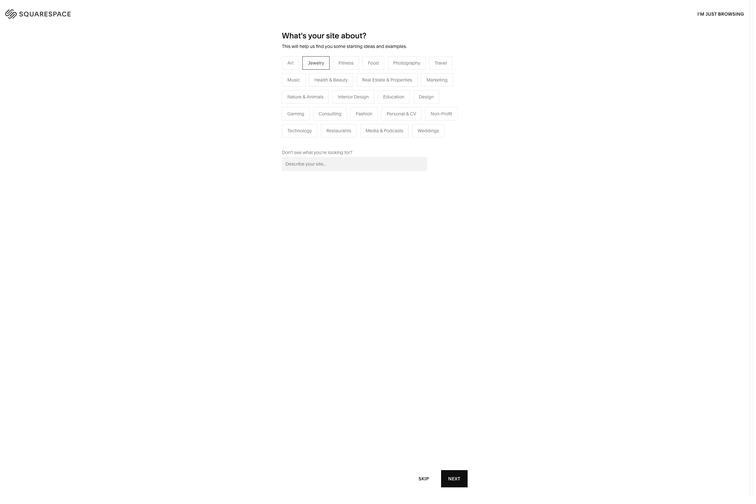 Task type: vqa. For each thing, say whether or not it's contained in the screenshot.
"out"
no



Task type: describe. For each thing, give the bounding box(es) containing it.
decor
[[390, 89, 403, 95]]

don't
[[282, 150, 293, 155]]

0 horizontal spatial estate
[[315, 137, 328, 143]]

Non-Profit radio
[[425, 107, 458, 120]]

properties inside option
[[391, 77, 412, 83]]

Design radio
[[413, 90, 439, 104]]

Nature & Animals radio
[[282, 90, 329, 104]]

fitness link
[[372, 108, 394, 114]]

professional services link
[[237, 98, 288, 104]]

podcasts inside option
[[384, 128, 403, 134]]

0 horizontal spatial properties
[[333, 137, 355, 143]]

& right health
[[329, 77, 332, 83]]

professional
[[237, 98, 263, 104]]

and
[[376, 43, 384, 49]]

travel inside radio
[[435, 60, 447, 66]]

examples.
[[385, 43, 407, 49]]

community
[[237, 118, 262, 123]]

squarespace logo link
[[13, 8, 159, 18]]

1 horizontal spatial nature
[[372, 98, 386, 104]]

0 vertical spatial media
[[305, 108, 318, 114]]

Fashion radio
[[350, 107, 378, 120]]

weddings inside option
[[418, 128, 439, 134]]

see
[[294, 150, 302, 155]]

community & non-profits
[[237, 118, 291, 123]]

& down home & decor on the top
[[388, 98, 390, 104]]

skip
[[419, 476, 429, 482]]

& down restaurants link
[[319, 108, 322, 114]]

events
[[305, 118, 319, 123]]

will
[[292, 43, 298, 49]]

home & decor
[[372, 89, 403, 95]]

Fitness radio
[[333, 56, 359, 70]]

Travel radio
[[429, 56, 453, 70]]

fitness inside fitness radio
[[339, 60, 354, 66]]

non-profit
[[431, 111, 452, 117]]

fashion
[[356, 111, 372, 117]]

Don't see what you're looking for? field
[[282, 157, 427, 171]]

starting
[[347, 43, 363, 49]]

about?
[[341, 31, 366, 40]]

Personal & CV radio
[[381, 107, 422, 120]]

Education radio
[[378, 90, 410, 104]]

nature & animals link
[[372, 98, 415, 104]]

Restaurants radio
[[321, 124, 357, 137]]

help
[[300, 43, 309, 49]]

& up looking on the top left of page
[[329, 137, 332, 143]]

in
[[736, 10, 741, 16]]

Weddings radio
[[412, 124, 445, 137]]

art
[[287, 60, 294, 66]]

& down fitness link
[[380, 128, 383, 134]]

estate inside option
[[372, 77, 385, 83]]

jewelry
[[308, 60, 324, 66]]

media & podcasts inside option
[[366, 128, 403, 134]]

travel link
[[305, 89, 324, 95]]

food
[[368, 60, 379, 66]]

interior design
[[338, 94, 369, 100]]

1 horizontal spatial animals
[[391, 98, 408, 104]]

you
[[325, 43, 333, 49]]

& right home
[[386, 89, 389, 95]]

health & beauty
[[314, 77, 348, 83]]

this
[[282, 43, 291, 49]]

log
[[725, 10, 735, 16]]

home
[[372, 89, 385, 95]]

marketing
[[427, 77, 448, 83]]

profits
[[278, 118, 291, 123]]

home & decor link
[[372, 89, 410, 95]]

Gaming radio
[[282, 107, 310, 120]]

community & non-profits link
[[237, 118, 297, 123]]

us
[[310, 43, 315, 49]]

& up gaming option
[[303, 94, 306, 100]]

i'm
[[698, 11, 705, 17]]

restaurants link
[[305, 98, 336, 104]]

looking
[[328, 150, 343, 155]]

education
[[383, 94, 405, 100]]

what
[[303, 150, 313, 155]]

Marketing radio
[[421, 73, 453, 87]]



Task type: locate. For each thing, give the bounding box(es) containing it.
0 horizontal spatial nature & animals
[[287, 94, 324, 100]]

beauty
[[333, 77, 348, 83]]

real
[[362, 77, 371, 83], [305, 137, 314, 143]]

real estate & properties up home & decor on the top
[[362, 77, 412, 83]]

0 vertical spatial non-
[[431, 111, 441, 117]]

skip button
[[412, 470, 436, 488]]

podcasts
[[323, 108, 342, 114], [384, 128, 403, 134]]

non- up weddings option on the right top of the page
[[431, 111, 441, 117]]

0 vertical spatial properties
[[391, 77, 412, 83]]

travel up marketing option
[[435, 60, 447, 66]]

animals down decor in the right of the page
[[391, 98, 408, 104]]

i'm just browsing link
[[698, 5, 744, 23]]

log             in
[[725, 10, 741, 16]]

1 horizontal spatial fitness
[[372, 108, 387, 114]]

non- down services
[[267, 118, 278, 123]]

properties
[[391, 77, 412, 83], [333, 137, 355, 143]]

0 horizontal spatial weddings
[[305, 127, 326, 133]]

design down marketing in the top right of the page
[[419, 94, 434, 100]]

0 vertical spatial estate
[[372, 77, 385, 83]]

log             in link
[[725, 10, 741, 16]]

gaming
[[287, 111, 304, 117]]

animals
[[307, 94, 324, 100], [391, 98, 408, 104]]

media
[[305, 108, 318, 114], [366, 128, 379, 134]]

Media & Podcasts radio
[[360, 124, 409, 137]]

music
[[287, 77, 300, 83]]

1 vertical spatial real estate & properties
[[305, 137, 355, 143]]

1 horizontal spatial travel
[[435, 60, 447, 66]]

1 vertical spatial media
[[366, 128, 379, 134]]

1 vertical spatial properties
[[333, 137, 355, 143]]

1 vertical spatial travel
[[305, 89, 317, 95]]

don't see what you're looking for?
[[282, 150, 352, 155]]

weddings down non-profit radio on the top of the page
[[418, 128, 439, 134]]

non- inside radio
[[431, 111, 441, 117]]

professional services
[[237, 98, 282, 104]]

0 horizontal spatial travel
[[305, 89, 317, 95]]

squarespace logo image
[[13, 8, 84, 18]]

ideas
[[364, 43, 375, 49]]

0 vertical spatial travel
[[435, 60, 447, 66]]

Music radio
[[282, 73, 305, 87]]

real estate & properties inside real estate & properties option
[[362, 77, 412, 83]]

Health & Beauty radio
[[309, 73, 353, 87]]

& up home & decor on the top
[[387, 77, 389, 83]]

restaurants
[[305, 98, 330, 104], [326, 128, 351, 134]]

0 horizontal spatial non-
[[267, 118, 278, 123]]

what's
[[282, 31, 307, 40]]

0 vertical spatial restaurants
[[305, 98, 330, 104]]

design inside the interior design radio
[[354, 94, 369, 100]]

1 vertical spatial restaurants
[[326, 128, 351, 134]]

travel up restaurants link
[[305, 89, 317, 95]]

what's your site about? this will help us find you some starting ideas and examples.
[[282, 31, 407, 49]]

profit
[[441, 111, 452, 117]]

1 vertical spatial media & podcasts
[[366, 128, 403, 134]]

real up what
[[305, 137, 314, 143]]

0 horizontal spatial real
[[305, 137, 314, 143]]

design inside option
[[419, 94, 434, 100]]

nature down the music option
[[287, 94, 302, 100]]

0 horizontal spatial animals
[[307, 94, 324, 100]]

Interior Design radio
[[333, 90, 374, 104]]

1 horizontal spatial non-
[[431, 111, 441, 117]]

media & podcasts link
[[305, 108, 349, 114]]

0 horizontal spatial nature
[[287, 94, 302, 100]]

consulting
[[319, 111, 342, 117]]

media down fashion option
[[366, 128, 379, 134]]

nature inside radio
[[287, 94, 302, 100]]

1 horizontal spatial weddings
[[418, 128, 439, 134]]

browsing
[[718, 11, 744, 17]]

Food radio
[[363, 56, 384, 70]]

0 horizontal spatial media & podcasts
[[305, 108, 342, 114]]

0 vertical spatial real
[[362, 77, 371, 83]]

podcasts down restaurants link
[[323, 108, 342, 114]]

0 vertical spatial real estate & properties
[[362, 77, 412, 83]]

1 horizontal spatial media
[[366, 128, 379, 134]]

technology
[[287, 128, 312, 134]]

Art radio
[[282, 56, 299, 70]]

i'm just browsing
[[698, 11, 744, 17]]

fitness down some at the left
[[339, 60, 354, 66]]

& left cv
[[406, 111, 409, 117]]

design
[[354, 94, 369, 100], [419, 94, 434, 100]]

1 design from the left
[[354, 94, 369, 100]]

1 horizontal spatial media & podcasts
[[366, 128, 403, 134]]

1 horizontal spatial nature & animals
[[372, 98, 408, 104]]

1 horizontal spatial properties
[[391, 77, 412, 83]]

design right interior at the top left of the page
[[354, 94, 369, 100]]

0 horizontal spatial real estate & properties
[[305, 137, 355, 143]]

personal & cv
[[387, 111, 416, 117]]

events link
[[305, 118, 325, 123]]

1 horizontal spatial estate
[[372, 77, 385, 83]]

1 vertical spatial non-
[[267, 118, 278, 123]]

Technology radio
[[282, 124, 317, 137]]

1 horizontal spatial real
[[362, 77, 371, 83]]

media & podcasts down fitness link
[[366, 128, 403, 134]]

& inside "option"
[[406, 111, 409, 117]]

find
[[316, 43, 324, 49]]

nature down home
[[372, 98, 386, 104]]

Consulting radio
[[313, 107, 347, 120]]

site
[[326, 31, 339, 40]]

animals inside nature & animals radio
[[307, 94, 324, 100]]

services
[[264, 98, 282, 104]]

2 design from the left
[[419, 94, 434, 100]]

Jewelry radio
[[303, 56, 330, 70]]

properties up for?
[[333, 137, 355, 143]]

just
[[706, 11, 717, 17]]

media & podcasts down restaurants link
[[305, 108, 342, 114]]

1 horizontal spatial real estate & properties
[[362, 77, 412, 83]]

real inside option
[[362, 77, 371, 83]]

personal
[[387, 111, 405, 117]]

cv
[[410, 111, 416, 117]]

real estate & properties
[[362, 77, 412, 83], [305, 137, 355, 143]]

nature & animals down home & decor link
[[372, 98, 408, 104]]

nature
[[287, 94, 302, 100], [372, 98, 386, 104]]

1 horizontal spatial design
[[419, 94, 434, 100]]

1 horizontal spatial podcasts
[[384, 128, 403, 134]]

podcasts down personal
[[384, 128, 403, 134]]

estate up home
[[372, 77, 385, 83]]

media & podcasts
[[305, 108, 342, 114], [366, 128, 403, 134]]

0 horizontal spatial podcasts
[[323, 108, 342, 114]]

your
[[308, 31, 324, 40]]

interior
[[338, 94, 353, 100]]

photography
[[393, 60, 420, 66]]

non-
[[431, 111, 441, 117], [267, 118, 278, 123]]

1 vertical spatial fitness
[[372, 108, 387, 114]]

0 vertical spatial podcasts
[[323, 108, 342, 114]]

real estate & properties link
[[305, 137, 361, 143]]

estate
[[372, 77, 385, 83], [315, 137, 328, 143]]

weddings down events link
[[305, 127, 326, 133]]

0 vertical spatial fitness
[[339, 60, 354, 66]]

1 vertical spatial estate
[[315, 137, 328, 143]]

media up events
[[305, 108, 318, 114]]

nature & animals
[[287, 94, 324, 100], [372, 98, 408, 104]]

real down 'food'
[[362, 77, 371, 83]]

1 vertical spatial real
[[305, 137, 314, 143]]

restaurants inside radio
[[326, 128, 351, 134]]

properties up decor in the right of the page
[[391, 77, 412, 83]]

Real Estate & Properties radio
[[357, 73, 418, 87]]

&
[[329, 77, 332, 83], [387, 77, 389, 83], [386, 89, 389, 95], [303, 94, 306, 100], [388, 98, 390, 104], [319, 108, 322, 114], [406, 111, 409, 117], [263, 118, 266, 123], [380, 128, 383, 134], [329, 137, 332, 143]]

0 horizontal spatial design
[[354, 94, 369, 100]]

next button
[[441, 470, 467, 488]]

health
[[314, 77, 328, 83]]

restaurants down travel link
[[305, 98, 330, 104]]

nature & animals inside nature & animals radio
[[287, 94, 324, 100]]

fitness down nature & animals link
[[372, 108, 387, 114]]

nature & animals up gaming option
[[287, 94, 324, 100]]

& right "community"
[[263, 118, 266, 123]]

next
[[448, 476, 460, 482]]

weddings
[[305, 127, 326, 133], [418, 128, 439, 134]]

1 vertical spatial podcasts
[[384, 128, 403, 134]]

weddings link
[[305, 127, 333, 133]]

travel
[[435, 60, 447, 66], [305, 89, 317, 95]]

estate down weddings link
[[315, 137, 328, 143]]

real estate & properties up looking on the top left of page
[[305, 137, 355, 143]]

0 horizontal spatial fitness
[[339, 60, 354, 66]]

animals down health
[[307, 94, 324, 100]]

some
[[334, 43, 346, 49]]

fitness
[[339, 60, 354, 66], [372, 108, 387, 114]]

0 vertical spatial media & podcasts
[[305, 108, 342, 114]]

restaurants up real estate & properties link
[[326, 128, 351, 134]]

0 horizontal spatial media
[[305, 108, 318, 114]]

for?
[[344, 150, 352, 155]]

you're
[[314, 150, 327, 155]]

Photography radio
[[388, 56, 426, 70]]

media inside "media & podcasts" option
[[366, 128, 379, 134]]



